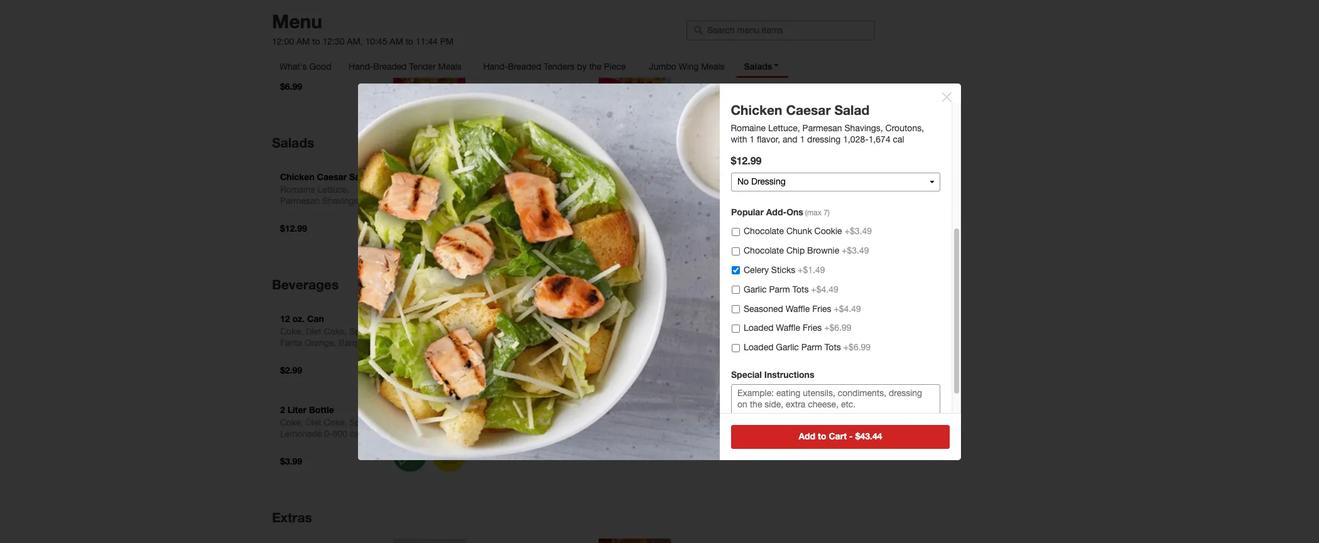 Task type: describe. For each thing, give the bounding box(es) containing it.
cal inside 20 oz. bottle coke, diet coke, coke zero, sprite, powerade, gold peak tea, dasani 0- 233 cal
[[503, 361, 514, 371]]

signature inside our signature tots covered in melted cheese and crispy bacon! 419- 514 cal
[[503, 43, 540, 53]]

waffle for loaded waffle fries +$6.99
[[776, 323, 801, 333]]

menu
[[272, 10, 322, 33]]

1 meals from the left
[[438, 62, 462, 72]]

in inside our signature tots covered in melted cheese and crispy bacon! 419- 514 cal
[[520, 54, 527, 64]]

12 oz. can coke, diet coke, sprite, fanta orange, barq's root beer 0-160 cal
[[280, 313, 386, 359]]

breaded for tenders
[[508, 62, 542, 72]]

nc
[[752, 115, 765, 125]]

fries for loaded waffle fries our signature waffle fries covered in melted cheese and crispy bacon! 419- 514 cal
[[343, 29, 363, 40]]

beer inside the 12 oz. can coke, diet coke, sprite, fanta orange, barq's root beer 0-160 cal
[[280, 349, 299, 359]]

1 vertical spatial +$6.99
[[844, 343, 871, 353]]

10:45
[[365, 36, 387, 47]]

ons
[[787, 207, 804, 217]]

1,674
[[869, 134, 891, 144]]

order ready in 20-30 mins
[[718, 146, 824, 157]]

30
[[792, 147, 802, 157]]

waffle left '10:45'
[[337, 43, 362, 53]]

chip for chocolate chip brownie +$3.49
[[787, 246, 805, 256]]

required
[[792, 330, 830, 341]]

diet for 12 oz. can
[[306, 327, 322, 337]]

2 meals from the left
[[702, 62, 725, 72]]

× button
[[941, 81, 954, 108]]

loaded for loaded garlic parm tots +$6.99
[[744, 343, 774, 353]]

  checkbox for celery sticks
[[732, 267, 740, 275]]

2 vertical spatial tots
[[825, 343, 842, 353]]

cal inside our signature tots covered in melted cheese and crispy bacon! 419- 514 cal
[[503, 76, 514, 87]]

tots for parm
[[793, 285, 809, 295]]

1 horizontal spatial garlic
[[744, 285, 767, 295]]

salad,
[[516, 185, 541, 195]]

add-
[[767, 207, 787, 217]]

shavings, inside the caesar salad caesar salad, romaine lettuce, parmesan shavings, croutons, and 1 dressing 611-1,051 cal
[[486, 207, 524, 217]]

bacon! inside loaded waffle fries our signature waffle fries covered in melted cheese and crispy bacon! 419- 514 cal
[[325, 65, 353, 75]]

12:30
[[323, 36, 345, 47]]

cajun
[[718, 269, 741, 279]]

  checkbox for loaded garlic parm tots
[[732, 344, 740, 352]]

our inside loaded waffle fries our signature waffle fries covered in melted cheese and crispy bacon! 419- 514 cal
[[280, 43, 295, 53]]

brownie for chocolate chip brownie
[[718, 311, 752, 321]]

root inside the 12 oz. can coke, diet coke, sprite, fanta orange, barq's root beer 0-160 cal
[[367, 338, 386, 348]]

good
[[310, 62, 332, 72]]

Search menu items text field
[[708, 24, 869, 36]]

celery sticks +$1.49
[[744, 265, 826, 275]]

piece
[[604, 62, 626, 72]]

and inside loaded waffle fries our signature waffle fries covered in melted cheese and crispy bacon! 419- 514 cal
[[280, 65, 295, 75]]

croutons, inside the caesar salad caesar salad, romaine lettuce, parmesan shavings, croutons, and 1 dressing 611-1,051 cal
[[527, 207, 565, 217]]

barq's inside the 12 oz. can coke, diet coke, sprite, fanta orange, barq's root beer 0-160 cal
[[339, 338, 364, 348]]

cookie
[[815, 227, 843, 237]]

wing
[[679, 62, 699, 72]]

oz. for 12 oz. can
[[293, 313, 305, 324]]

st,
[[836, 104, 847, 114]]

in inside loaded waffle fries our signature waffle fries covered in melted cheese and crispy bacon! 419- 514 cal
[[314, 54, 321, 64]]

chocolate for chocolate chunk cookie +$3.49
[[744, 227, 784, 237]]

popular
[[732, 207, 764, 217]]

fries right am,
[[364, 43, 383, 53]]

crispy inside our signature tots covered in melted cheese and crispy bacon! 419- 514 cal
[[503, 65, 528, 75]]

2 4 tender meal cajun garlic, no dressing, garlic parm waffle fries, 12 oz. barq's root beer
[[718, 258, 827, 302]]

change button for pick up at
[[718, 126, 744, 138]]

bacon! inside our signature tots covered in melted cheese and crispy bacon! 419- 514 cal
[[531, 65, 559, 75]]

+$4.49 for garlic parm tots +$4.49
[[812, 285, 839, 295]]

flavor,
[[758, 134, 781, 144]]

chocolate for chocolate chip brownie +$3.49
[[744, 246, 784, 256]]

2 for 4
[[718, 258, 723, 268]]

fries for seasoned waffle fries +$4.49
[[813, 304, 832, 314]]

11:44
[[416, 36, 438, 47]]

12:00
[[272, 36, 294, 47]]

$0.00
[[842, 330, 864, 340]]

raleigh,
[[718, 115, 750, 125]]

bottle for 20 oz. bottle
[[513, 313, 538, 324]]

No Croutons checkbox
[[732, 133, 740, 141]]

hand- for hand-breaded tender meals
[[349, 62, 374, 72]]

garlic,
[[743, 269, 768, 279]]

crispy inside loaded waffle fries our signature waffle fries covered in melted cheese and crispy bacon! 419- 514 cal
[[298, 65, 323, 75]]

514 inside our signature tots covered in melted cheese and crispy bacon! 419- 514 cal
[[486, 76, 501, 87]]

tender for 4
[[732, 258, 761, 268]]

pm
[[440, 36, 454, 47]]

chunk
[[787, 227, 812, 237]]

× dialog
[[0, 0, 1320, 544]]

0 horizontal spatial to
[[312, 36, 320, 47]]

coke, up fanta in the bottom left of the page
[[280, 327, 303, 337]]

2 for liter
[[280, 405, 285, 415]]

loaded waffle fries +$6.99
[[744, 323, 852, 333]]

root inside 2 4 tender meal cajun garlic, no dressing, garlic parm waffle fries, 12 oz. barq's root beer
[[760, 292, 779, 302]]

coke, up orange,
[[324, 327, 347, 337]]

parmesan inside chicken caesar salad romaine lettuce, parmesan shavings, croutons, with 1 flavor, and 1 dressing 1,028-1,674 cal
[[803, 123, 843, 133]]

menu 12:00 am to 12:30 am, 10:45 am to 11:44 pm
[[272, 10, 454, 47]]

gold
[[486, 349, 505, 359]]

instructions
[[765, 369, 815, 380]]

pick
[[718, 103, 736, 114]]

+$3.49 for chocolate chunk cookie +$3.49
[[845, 227, 872, 237]]

$38.39
[[837, 305, 864, 315]]

no for no croutons
[[744, 131, 756, 141]]

and inside the caesar salad caesar salad, romaine lettuce, parmesan shavings, croutons, and 1 dressing 611-1,051 cal
[[568, 207, 583, 217]]

sprite, inside 20 oz. bottle coke, diet coke, coke zero, sprite, powerade, gold peak tea, dasani 0- 233 cal
[[509, 338, 534, 348]]

800
[[333, 429, 348, 439]]

covered inside loaded waffle fries our signature waffle fries covered in melted cheese and crispy bacon! 419- 514 cal
[[280, 54, 312, 64]]

chocolate chip brownie
[[718, 299, 795, 321]]

$43.44
[[856, 431, 883, 442]]

waffle for seasoned waffle fries +$4.49
[[786, 304, 810, 314]]

coke, down liter
[[280, 418, 303, 428]]

in inside order ready in 20-30 mins
[[770, 147, 777, 157]]

0 horizontal spatial by
[[577, 62, 587, 72]]

0- inside the 12 oz. can coke, diet coke, sprite, fanta orange, barq's root beer 0-160 cal
[[301, 349, 310, 359]]

coke, up 'zero,'
[[486, 327, 509, 337]]

change button for order ready
[[718, 160, 744, 172]]

dressing inside the caesar salad caesar salad, romaine lettuce, parmesan shavings, croutons, and 1 dressing 611-1,051 cal
[[486, 219, 519, 229]]

chicken caesar salad
[[280, 171, 373, 182]]

7)
[[824, 209, 830, 217]]

0- inside 2 liter bottle coke, diet coke, sprite, lemonade 0-800 cal
[[325, 429, 333, 439]]

powerade,
[[537, 338, 579, 348]]

514 inside loaded waffle fries our signature waffle fries covered in melted cheese and crispy bacon! 419- 514 cal
[[280, 76, 295, 87]]

-
[[850, 431, 853, 442]]

  checkbox for chocolate chunk cookie +$3.49
[[732, 228, 740, 236]]

beverages
[[272, 277, 339, 293]]

caesar salad caesar salad, romaine lettuce, parmesan shavings, croutons, and 1 dressing 611-1,051 cal
[[486, 171, 590, 229]]

tea,
[[529, 349, 545, 359]]

0 vertical spatial order
[[718, 146, 742, 157]]

peak
[[507, 349, 527, 359]]

hand-breaded tender meals
[[349, 62, 462, 72]]

waffle for loaded waffle fries our signature waffle fries covered in melted cheese and crispy bacon! 419- 514 cal
[[314, 29, 340, 40]]

loaded for loaded waffle fries our signature waffle fries covered in melted cheese and crispy bacon! 419- 514 cal
[[280, 29, 312, 40]]

bottle for 2 liter bottle
[[309, 405, 334, 415]]

20 oz. bottle coke, diet coke, coke zero, sprite, powerade, gold peak tea, dasani 0- 233 cal
[[486, 313, 585, 371]]

meal
[[763, 258, 784, 268]]

0 vertical spatial +$6.99
[[825, 323, 852, 333]]

melted inside our signature tots covered in melted cheese and crispy bacon! 419- 514 cal
[[529, 54, 556, 64]]

lemonade
[[280, 429, 322, 439]]

fries for loaded waffle fries +$6.99
[[803, 323, 822, 333]]

dasani
[[548, 349, 575, 359]]

no croutons
[[744, 131, 794, 141]]

romaine inside chicken caesar salad romaine lettuce, parmesan shavings, croutons, with 1 flavor, and 1 dressing 1,028-1,674 cal
[[732, 123, 767, 133]]

2900
[[762, 104, 782, 114]]

jumbo
[[649, 62, 677, 72]]

fanta
[[280, 338, 303, 348]]

1 inside the caesar salad caesar salad, romaine lettuce, parmesan shavings, croutons, and 1 dressing 611-1,051 cal
[[585, 207, 590, 217]]

$12.99
[[732, 154, 762, 166]]

cart
[[829, 431, 847, 442]]

No Parmesan checkbox
[[732, 113, 740, 121]]

tab list containing what's good
[[272, 55, 789, 78]]

hand- for hand-breaded tenders by the piece
[[484, 62, 508, 72]]

loaded garlic parm tots +$6.99
[[744, 343, 871, 353]]

am,
[[347, 36, 363, 47]]

no for no parmesan
[[744, 112, 756, 122]]

sticks
[[772, 265, 796, 275]]

salad dressing
[[732, 158, 795, 168]]

2 horizontal spatial garlic
[[776, 343, 799, 353]]

Special Instructions text field
[[732, 384, 941, 433]]

celery
[[744, 265, 769, 275]]

(max
[[806, 209, 822, 217]]

special instructions
[[732, 369, 815, 380]]

×
[[941, 81, 954, 108]]

chicken for chicken caesar salad
[[280, 171, 315, 182]]

checkout button
[[699, 211, 864, 234]]

chicken caesar salad romaine lettuce, parmesan shavings, croutons, with 1 flavor, and 1 dressing 1,028-1,674 cal
[[732, 102, 925, 144]]

jumbo wing meals
[[649, 62, 725, 72]]

fries,
[[793, 280, 815, 290]]

romaine inside the caesar salad caesar salad, romaine lettuce, parmesan shavings, croutons, and 1 dressing 611-1,051 cal
[[543, 185, 578, 195]]

  checkbox for garlic parm tots
[[732, 286, 740, 294]]

barq's inside 2 4 tender meal cajun garlic, no dressing, garlic parm waffle fries, 12 oz. barq's root beer
[[732, 292, 758, 302]]

zero,
[[486, 338, 506, 348]]

11
[[718, 299, 728, 310]]



Task type: locate. For each thing, give the bounding box(es) containing it.
0 vertical spatial chocolate
[[744, 227, 784, 237]]

oz. inside 20 oz. bottle coke, diet coke, coke zero, sprite, powerade, gold peak tea, dasani 0- 233 cal
[[498, 313, 510, 324]]

1 vertical spatial chicken
[[280, 171, 315, 182]]

salad inside chicken caesar salad romaine lettuce, parmesan shavings, croutons, with 1 flavor, and 1 dressing 1,028-1,674 cal
[[835, 102, 870, 118]]

parmesan up croutons
[[758, 112, 798, 122]]

  checkbox right the 4
[[732, 267, 740, 275]]

croutons, up 1,674
[[886, 123, 925, 133]]

0 horizontal spatial shavings,
[[486, 207, 524, 217]]

add to cart - $43.44
[[799, 431, 883, 442]]

2
[[718, 258, 723, 268], [280, 405, 285, 415]]

1 horizontal spatial dressing
[[808, 134, 841, 144]]

2 419- from the left
[[561, 65, 579, 75]]

garlic parm tots +$4.49
[[744, 285, 839, 295]]

0- down fanta in the bottom left of the page
[[301, 349, 310, 359]]

our right pm
[[486, 43, 500, 53]]

waffle inside 2 4 tender meal cajun garlic, no dressing, garlic parm waffle fries, 12 oz. barq's root beer
[[767, 280, 791, 290]]

shavings, up 1,028-
[[845, 123, 884, 133]]

tots down dressing,
[[793, 285, 809, 295]]

0 horizontal spatial 419-
[[355, 65, 374, 75]]

caesar inside chicken caesar salad romaine lettuce, parmesan shavings, croutons, with 1 flavor, and 1 dressing 1,028-1,674 cal
[[787, 102, 832, 118]]

1 breaded from the left
[[374, 62, 407, 72]]

no parmesan
[[744, 112, 798, 122]]

1 horizontal spatial covered
[[486, 54, 517, 64]]

1 vertical spatial   checkbox
[[732, 247, 740, 256]]

1 horizontal spatial brownie
[[808, 246, 840, 256]]

coke,
[[280, 327, 303, 337], [324, 327, 347, 337], [486, 327, 509, 337], [530, 327, 553, 337], [280, 418, 303, 428], [324, 418, 347, 428]]

cheese inside loaded waffle fries our signature waffle fries covered in melted cheese and crispy bacon! 419- 514 cal
[[353, 54, 383, 64]]

1 covered from the left
[[280, 54, 312, 64]]

2 our from the left
[[486, 43, 500, 53]]

+$1.49
[[798, 265, 826, 275]]

1 horizontal spatial bottle
[[513, 313, 538, 324]]

mins
[[805, 147, 824, 157]]

0 horizontal spatial bottle
[[309, 405, 334, 415]]

parm down required
[[802, 343, 823, 353]]

419- inside our signature tots covered in melted cheese and crispy bacon! 419- 514 cal
[[561, 65, 579, 75]]

4   checkbox from the top
[[732, 344, 740, 352]]

+$3.49
[[845, 227, 872, 237], [842, 246, 870, 256]]

0 horizontal spatial beer
[[280, 349, 299, 359]]

2 left liter
[[280, 405, 285, 415]]

chip inside chocolate chip brownie
[[775, 299, 795, 310]]

breaded for tender
[[374, 62, 407, 72]]

beer down fanta in the bottom left of the page
[[280, 349, 299, 359]]

change for pick up at
[[718, 128, 744, 136]]

croutons, inside chicken caesar salad romaine lettuce, parmesan shavings, croutons, with 1 flavor, and 1 dressing 1,028-1,674 cal
[[886, 123, 925, 133]]

root up seasoned at the right bottom of the page
[[760, 292, 779, 302]]

root
[[760, 292, 779, 302], [367, 338, 386, 348]]

covered left the tenders on the left of the page
[[486, 54, 517, 64]]

2900 hillsborough st, raleigh, nc
[[718, 104, 847, 125]]

in up dressing
[[770, 147, 777, 157]]

brownie inside the select your options for popular add-ons element
[[808, 246, 840, 256]]

cheese inside our signature tots covered in melted cheese and crispy bacon! 419- 514 cal
[[559, 54, 589, 64]]

1 change from the top
[[718, 128, 744, 136]]

1 419- from the left
[[355, 65, 374, 75]]

signature inside loaded waffle fries our signature waffle fries covered in melted cheese and crispy bacon! 419- 514 cal
[[297, 43, 335, 53]]

1 horizontal spatial hand-
[[484, 62, 508, 72]]

1 vertical spatial brownie
[[718, 311, 752, 321]]

no
[[744, 112, 756, 122], [744, 131, 756, 141], [771, 269, 782, 279]]

salad options
[[732, 92, 790, 103]]

+$4.49 up $0.00
[[834, 304, 862, 314]]

2   checkbox from the top
[[732, 286, 740, 294]]

in right what's
[[314, 54, 321, 64]]

parmesan
[[758, 112, 798, 122], [803, 123, 843, 133], [520, 196, 560, 206]]

0 vertical spatial romaine
[[732, 123, 767, 133]]

+$4.49 for seasoned waffle fries +$4.49
[[834, 304, 862, 314]]

0 horizontal spatial tots
[[543, 43, 559, 53]]

am
[[297, 36, 310, 47], [390, 36, 403, 47]]

160
[[309, 349, 324, 359]]

1,051
[[540, 219, 562, 229]]

2 horizontal spatial parmesan
[[803, 123, 843, 133]]

1 horizontal spatial melted
[[529, 54, 556, 64]]

brownie
[[808, 246, 840, 256], [718, 311, 752, 321]]

0 horizontal spatial 12
[[280, 313, 290, 324]]

dressing inside chicken caesar salad romaine lettuce, parmesan shavings, croutons, with 1 flavor, and 1 dressing 1,028-1,674 cal
[[808, 134, 841, 144]]

0-
[[301, 349, 310, 359], [577, 349, 585, 359], [325, 429, 333, 439]]

1 horizontal spatial breaded
[[508, 62, 542, 72]]

+$6.99 down $0.00
[[844, 343, 871, 353]]

in
[[314, 54, 321, 64], [520, 54, 527, 64], [770, 147, 777, 157]]

brownie down 11
[[718, 311, 752, 321]]

croutons
[[758, 131, 794, 141]]

change button down the raleigh,
[[718, 126, 744, 138]]

0 vertical spatial   checkbox
[[732, 228, 740, 236]]

popular add-ons (max 7)
[[732, 207, 830, 217]]

our up what's
[[280, 43, 295, 53]]

1 horizontal spatial parmesan
[[758, 112, 798, 122]]

barq's right orange,
[[339, 338, 364, 348]]

0 vertical spatial by
[[577, 62, 587, 72]]

lettuce, down no parmesan
[[769, 123, 801, 133]]

root right orange,
[[367, 338, 386, 348]]

lettuce, inside chicken caesar salad romaine lettuce, parmesan shavings, croutons, with 1 flavor, and 1 dressing 1,028-1,674 cal
[[769, 123, 801, 133]]

hand-breaded tenders by the piece
[[484, 62, 626, 72]]

233
[[486, 361, 501, 371]]

cal down "peak"
[[503, 361, 514, 371]]

1 vertical spatial by
[[769, 395, 779, 406]]

oz. down cajun
[[718, 292, 730, 302]]

fries up loaded garlic parm tots +$6.99
[[803, 323, 822, 333]]

2 change button from the top
[[718, 160, 744, 172]]

1 vertical spatial tender
[[732, 258, 761, 268]]

0 horizontal spatial garlic
[[718, 280, 741, 290]]

add
[[799, 431, 816, 442]]

tots up "hand-breaded tenders by the piece"
[[543, 43, 559, 53]]

sprite, for can
[[350, 327, 375, 337]]

1 vertical spatial sprite,
[[509, 338, 534, 348]]

1 order attention required
[[718, 330, 830, 341]]

diet inside the 12 oz. can coke, diet coke, sprite, fanta orange, barq's root beer 0-160 cal
[[306, 327, 322, 337]]

+$4.49 down +$1.49
[[812, 285, 839, 295]]

+$6.99
[[825, 323, 852, 333], [844, 343, 871, 353]]

1 am from the left
[[297, 36, 310, 47]]

subtotal
[[699, 358, 739, 370]]

1 horizontal spatial 2
[[718, 258, 723, 268]]

2 crispy from the left
[[503, 65, 528, 75]]

0 horizontal spatial breaded
[[374, 62, 407, 72]]

chip down the garlic parm tots +$4.49
[[775, 299, 795, 310]]

coke
[[555, 327, 576, 337]]

0 horizontal spatial our
[[280, 43, 295, 53]]

0 vertical spatial chicken
[[732, 102, 783, 118]]

chocolate inside chocolate chip brownie
[[730, 299, 773, 310]]

1   checkbox from the top
[[732, 228, 740, 236]]

fries left '10:45'
[[343, 29, 363, 40]]

tender inside 2 4 tender meal cajun garlic, no dressing, garlic parm waffle fries, 12 oz. barq's root beer
[[732, 258, 761, 268]]

1 vertical spatial change
[[718, 162, 744, 170]]

2 vertical spatial parmesan
[[520, 196, 560, 206]]

meals down pm
[[438, 62, 462, 72]]

0 vertical spatial brownie
[[808, 246, 840, 256]]

pick up at
[[718, 103, 760, 114]]

order down "with"
[[718, 146, 742, 157]]

0 horizontal spatial meals
[[438, 62, 462, 72]]

611-
[[522, 219, 540, 229]]

by right fulfilled
[[769, 395, 779, 406]]

  checkbox down "popular"
[[732, 228, 740, 236]]

and inside chicken caesar salad romaine lettuce, parmesan shavings, croutons, with 1 flavor, and 1 dressing 1,028-1,674 cal
[[783, 134, 798, 144]]

options
[[758, 92, 790, 103]]

at
[[752, 103, 760, 114]]

cal right 1,051
[[564, 219, 576, 229]]

seasoned waffle fries +$4.49
[[744, 304, 862, 314]]

12 up fanta in the bottom left of the page
[[280, 313, 290, 324]]

oz. inside 2 4 tender meal cajun garlic, no dressing, garlic parm waffle fries, 12 oz. barq's root beer
[[718, 292, 730, 302]]

1 horizontal spatial tender
[[732, 258, 761, 268]]

diet up the lemonade
[[306, 418, 322, 428]]

chicken inside chicken caesar salad romaine lettuce, parmesan shavings, croutons, with 1 flavor, and 1 dressing 1,028-1,674 cal
[[732, 102, 783, 118]]

coke, up powerade,
[[530, 327, 553, 337]]

fulfilled
[[736, 395, 767, 406]]

0 vertical spatial tender
[[409, 62, 436, 72]]

0 vertical spatial 2
[[718, 258, 723, 268]]

oz. inside the 12 oz. can coke, diet coke, sprite, fanta orange, barq's root beer 0-160 cal
[[293, 313, 305, 324]]

chocolate for chocolate chip brownie
[[730, 299, 773, 310]]

2 cheese from the left
[[559, 54, 589, 64]]

seasoned
[[744, 304, 784, 314]]

select your options for salad options element
[[732, 92, 941, 158]]

0- inside 20 oz. bottle coke, diet coke, coke zero, sprite, powerade, gold peak tea, dasani 0- 233 cal
[[577, 349, 585, 359]]

covered inside our signature tots covered in melted cheese and crispy bacon! 419- 514 cal
[[486, 54, 517, 64]]

cal inside the caesar salad caesar salad, romaine lettuce, parmesan shavings, croutons, and 1 dressing 611-1,051 cal
[[564, 219, 576, 229]]

fries
[[343, 29, 363, 40], [364, 43, 383, 53], [813, 304, 832, 314], [803, 323, 822, 333]]

cal down what's good
[[297, 76, 309, 87]]

1 horizontal spatial shavings,
[[845, 123, 884, 133]]

breaded down '10:45'
[[374, 62, 407, 72]]

0 horizontal spatial bacon!
[[325, 65, 353, 75]]

parmesan inside select your options for salad options element
[[758, 112, 798, 122]]

bacon! left the
[[531, 65, 559, 75]]

select your options for popular add-ons element
[[732, 207, 941, 369]]

2 horizontal spatial 0-
[[577, 349, 585, 359]]

signature
[[297, 43, 335, 53], [503, 43, 540, 53]]

1 horizontal spatial chicken
[[732, 102, 783, 118]]

0 vertical spatial sprite,
[[350, 327, 375, 337]]

1 514 from the left
[[280, 76, 295, 87]]

1 horizontal spatial oz.
[[498, 313, 510, 324]]

change down the raleigh,
[[718, 128, 744, 136]]

2 change from the top
[[718, 162, 744, 170]]

tender up garlic, at the right of the page
[[732, 258, 761, 268]]

signature up "hand-breaded tenders by the piece"
[[503, 43, 540, 53]]

1 vertical spatial loaded
[[744, 323, 774, 333]]

our signature tots covered in melted cheese and crispy bacon! 419- 514 cal
[[486, 43, 589, 87]]

beer inside 2 4 tender meal cajun garlic, no dressing, garlic parm waffle fries, 12 oz. barq's root beer
[[781, 292, 800, 302]]

1   checkbox from the top
[[732, 267, 740, 275]]

+$6.99 down the "$38.39"
[[825, 323, 852, 333]]

2 melted from the left
[[529, 54, 556, 64]]

dressing left 611-
[[486, 219, 519, 229]]

0 horizontal spatial am
[[297, 36, 310, 47]]

chip inside the select your options for popular add-ons element
[[787, 246, 805, 256]]

salads
[[272, 135, 314, 151]]

1 vertical spatial barq's
[[339, 338, 364, 348]]

1 signature from the left
[[297, 43, 335, 53]]

1 horizontal spatial croutons,
[[886, 123, 925, 133]]

1 change button from the top
[[718, 126, 744, 138]]

0 horizontal spatial 0-
[[301, 349, 310, 359]]

extras
[[272, 510, 312, 526]]

1 vertical spatial dressing
[[486, 219, 519, 229]]

  checkbox up 'subtotal'
[[732, 344, 740, 352]]

2 bacon! from the left
[[531, 65, 559, 75]]

1 vertical spatial +$4.49
[[834, 304, 862, 314]]

salad inside the caesar salad caesar salad, romaine lettuce, parmesan shavings, croutons, and 1 dressing 611-1,051 cal
[[518, 171, 542, 182]]

+$3.49 for chocolate chip brownie +$3.49
[[842, 246, 870, 256]]

parmesan down hillsborough
[[803, 123, 843, 133]]

waffle left am,
[[314, 29, 340, 40]]

coke, up 800
[[324, 418, 347, 428]]

parmesan inside the caesar salad caesar salad, romaine lettuce, parmesan shavings, croutons, and 1 dressing 611-1,051 cal
[[520, 196, 560, 206]]

  checkbox
[[732, 267, 740, 275], [732, 286, 740, 294], [732, 325, 740, 333], [732, 344, 740, 352]]

0- right the lemonade
[[325, 429, 333, 439]]

bottle right liter
[[309, 405, 334, 415]]

1 crispy from the left
[[298, 65, 323, 75]]

change for order ready
[[718, 162, 744, 170]]

1 vertical spatial order
[[725, 330, 749, 341]]

+$3.49 right 'cookie'
[[845, 227, 872, 237]]

loaded for loaded waffle fries +$6.99
[[744, 323, 774, 333]]

garlic inside 2 4 tender meal cajun garlic, no dressing, garlic parm waffle fries, 12 oz. barq's root beer
[[718, 280, 741, 290]]

checkout
[[761, 216, 802, 227]]

diet for 2 liter bottle
[[306, 418, 322, 428]]

lettuce, down salad,
[[486, 196, 518, 206]]

20-
[[779, 147, 792, 157]]

loaded down chocolate chip brownie
[[744, 323, 774, 333]]

cheese left the
[[559, 54, 589, 64]]

2 vertical spatial   checkbox
[[732, 305, 740, 314]]

cal inside chicken caesar salad romaine lettuce, parmesan shavings, croutons, with 1 flavor, and 1 dressing 1,028-1,674 cal
[[894, 134, 905, 144]]

2 514 from the left
[[486, 76, 501, 87]]

1 horizontal spatial signature
[[503, 43, 540, 53]]

0 horizontal spatial 2
[[280, 405, 285, 415]]

2 covered from the left
[[486, 54, 517, 64]]

breaded left the tenders on the left of the page
[[508, 62, 542, 72]]

1 vertical spatial lettuce,
[[486, 196, 518, 206]]

1 vertical spatial 12
[[280, 313, 290, 324]]

what's
[[280, 62, 307, 72]]

0 vertical spatial chip
[[787, 246, 805, 256]]

1,028-
[[844, 134, 869, 144]]

to right the add
[[818, 431, 827, 442]]

chip
[[787, 246, 805, 256], [775, 299, 795, 310]]

loaded waffle fries our signature waffle fries covered in melted cheese and crispy bacon! 419- 514 cal
[[280, 29, 383, 87]]

2 breaded from the left
[[508, 62, 542, 72]]

  checkbox for seasoned waffle fries +$4.49
[[732, 305, 740, 314]]

12 right fries,
[[817, 280, 827, 290]]

12
[[817, 280, 827, 290], [280, 313, 290, 324]]

0 horizontal spatial root
[[367, 338, 386, 348]]

garlic down 1 order attention required
[[776, 343, 799, 353]]

bottle right 20
[[513, 313, 538, 324]]

chocolate chip brownie +$3.49
[[744, 246, 870, 256]]

2 inside 2 4 tender meal cajun garlic, no dressing, garlic parm waffle fries, 12 oz. barq's root beer
[[718, 258, 723, 268]]

diet for 20 oz. bottle
[[511, 327, 527, 337]]

dressing up the mins
[[808, 134, 841, 144]]

tender for breaded
[[409, 62, 436, 72]]

cheese
[[353, 54, 383, 64], [559, 54, 589, 64]]

0 vertical spatial no
[[744, 112, 756, 122]]

hillsborough
[[784, 104, 834, 114]]

1 vertical spatial +$3.49
[[842, 246, 870, 256]]

0 horizontal spatial covered
[[280, 54, 312, 64]]

crispy left the tenders on the left of the page
[[503, 65, 528, 75]]

cal inside the 12 oz. can coke, diet coke, sprite, fanta orange, barq's root beer 0-160 cal
[[327, 349, 338, 359]]

dressing
[[758, 158, 795, 168]]

tots for signature
[[543, 43, 559, 53]]

romaine up "with"
[[732, 123, 767, 133]]

no down meal
[[771, 269, 782, 279]]

beer
[[781, 292, 800, 302], [280, 349, 299, 359]]

1 hand- from the left
[[349, 62, 374, 72]]

diet inside 2 liter bottle coke, diet coke, sprite, lemonade 0-800 cal
[[306, 418, 322, 428]]

1 melted from the left
[[324, 54, 351, 64]]

garlic down cajun
[[718, 280, 741, 290]]

loaded up what's
[[280, 29, 312, 40]]

1 vertical spatial shavings,
[[486, 207, 524, 217]]

tab list
[[272, 55, 789, 78]]

12 inside the 12 oz. can coke, diet coke, sprite, fanta orange, barq's root beer 0-160 cal
[[280, 313, 290, 324]]

cal
[[297, 76, 309, 87], [503, 76, 514, 87], [894, 134, 905, 144], [564, 219, 576, 229], [327, 349, 338, 359], [503, 361, 514, 371], [350, 429, 361, 439]]

chocolate up meal
[[744, 246, 784, 256]]

0 horizontal spatial croutons,
[[527, 207, 565, 217]]

tots inside our signature tots covered in melted cheese and crispy bacon! 419- 514 cal
[[543, 43, 559, 53]]

shavings, inside chicken caesar salad romaine lettuce, parmesan shavings, croutons, with 1 flavor, and 1 dressing 1,028-1,674 cal
[[845, 123, 884, 133]]

2 hand- from the left
[[484, 62, 508, 72]]

oz. left can
[[293, 313, 305, 324]]

orange,
[[305, 338, 336, 348]]

loaded
[[280, 29, 312, 40], [744, 323, 774, 333], [744, 343, 774, 353]]

1 cheese from the left
[[353, 54, 383, 64]]

cheese down '10:45'
[[353, 54, 383, 64]]

0 horizontal spatial in
[[314, 54, 321, 64]]

1 vertical spatial croutons,
[[527, 207, 565, 217]]

sprite, for bottle
[[350, 418, 375, 428]]

chip for chocolate chip brownie
[[775, 299, 795, 310]]

bottle inside 2 liter bottle coke, diet coke, sprite, lemonade 0-800 cal
[[309, 405, 334, 415]]

oz. right 20
[[498, 313, 510, 324]]

croutons, up 1,051
[[527, 207, 565, 217]]

what's good
[[280, 62, 332, 72]]

brownie inside chocolate chip brownie
[[718, 311, 752, 321]]

0 horizontal spatial cheese
[[353, 54, 383, 64]]

cal down "hand-breaded tenders by the piece"
[[503, 76, 514, 87]]

and inside our signature tots covered in melted cheese and crispy bacon! 419- 514 cal
[[486, 65, 501, 75]]

barq's up seasoned at the right bottom of the page
[[732, 292, 758, 302]]

1 horizontal spatial 514
[[486, 76, 501, 87]]

brownie for chocolate chip brownie +$3.49
[[808, 246, 840, 256]]

melted down "12:30"
[[324, 54, 351, 64]]

+$3.49 down 'cookie'
[[842, 246, 870, 256]]

with
[[732, 134, 748, 144]]

2 horizontal spatial parm
[[802, 343, 823, 353]]

diet down can
[[306, 327, 322, 337]]

1 our from the left
[[280, 43, 295, 53]]

chocolate chunk cookie +$3.49
[[744, 227, 872, 237]]

0 vertical spatial root
[[760, 292, 779, 302]]

am right 12:00
[[297, 36, 310, 47]]

+$4.49
[[812, 285, 839, 295], [834, 304, 862, 314]]

parm inside 2 4 tender meal cajun garlic, no dressing, garlic parm waffle fries, 12 oz. barq's root beer
[[743, 280, 764, 290]]

shavings, up 611-
[[486, 207, 524, 217]]

1 horizontal spatial parm
[[770, 285, 790, 295]]

1 horizontal spatial 0-
[[325, 429, 333, 439]]

parm
[[743, 280, 764, 290], [770, 285, 790, 295], [802, 343, 823, 353]]

0 horizontal spatial romaine
[[543, 185, 578, 195]]

dressing,
[[785, 269, 822, 279]]

brownie down 'cookie'
[[808, 246, 840, 256]]

diet inside 20 oz. bottle coke, diet coke, coke zero, sprite, powerade, gold peak tea, dasani 0- 233 cal
[[511, 327, 527, 337]]

by left the
[[577, 62, 587, 72]]

0 horizontal spatial parmesan
[[520, 196, 560, 206]]

our inside our signature tots covered in melted cheese and crispy bacon! 419- 514 cal
[[486, 43, 500, 53]]

1 horizontal spatial root
[[760, 292, 779, 302]]

419- inside loaded waffle fries our signature waffle fries covered in melted cheese and crispy bacon! 419- 514 cal
[[355, 65, 374, 75]]

2 am from the left
[[390, 36, 403, 47]]

0 vertical spatial dressing
[[808, 134, 841, 144]]

0 vertical spatial parmesan
[[758, 112, 798, 122]]

12 inside 2 4 tender meal cajun garlic, no dressing, garlic parm waffle fries, 12 oz. barq's root beer
[[817, 280, 827, 290]]

3   checkbox from the top
[[732, 305, 740, 314]]

cal inside loaded waffle fries our signature waffle fries covered in melted cheese and crispy bacon! 419- 514 cal
[[297, 76, 309, 87]]

chicken for chicken caesar salad romaine lettuce, parmesan shavings, croutons, with 1 flavor, and 1 dressing 1,028-1,674 cal
[[732, 102, 783, 118]]

  checkbox for chocolate chip brownie +$3.49
[[732, 247, 740, 256]]

1 vertical spatial change button
[[718, 160, 744, 172]]

croutons,
[[886, 123, 925, 133], [527, 207, 565, 217]]

20
[[486, 313, 496, 324]]

1 horizontal spatial tots
[[793, 285, 809, 295]]

bottle inside 20 oz. bottle coke, diet coke, coke zero, sprite, powerade, gold peak tea, dasani 0- 233 cal
[[513, 313, 538, 324]]

1 horizontal spatial bacon!
[[531, 65, 559, 75]]

1 horizontal spatial barq's
[[732, 292, 758, 302]]

1 vertical spatial tots
[[793, 285, 809, 295]]

signature up 'good'
[[297, 43, 335, 53]]

  checkbox right 11
[[732, 305, 740, 314]]

am right '10:45'
[[390, 36, 403, 47]]

sprite, inside 2 liter bottle coke, diet coke, sprite, lemonade 0-800 cal
[[350, 418, 375, 428]]

romaine right salad,
[[543, 185, 578, 195]]

diet up "peak"
[[511, 327, 527, 337]]

tots down required
[[825, 343, 842, 353]]

0 vertical spatial change button
[[718, 126, 744, 138]]

parm down sticks
[[770, 285, 790, 295]]

2 inside 2 liter bottle coke, diet coke, sprite, lemonade 0-800 cal
[[280, 405, 285, 415]]

1 vertical spatial 2
[[280, 405, 285, 415]]

2 horizontal spatial tots
[[825, 343, 842, 353]]

change button down "with"
[[718, 160, 744, 172]]

3   checkbox from the top
[[732, 325, 740, 333]]

diet
[[306, 327, 322, 337], [511, 327, 527, 337], [306, 418, 322, 428]]

melted left the
[[529, 54, 556, 64]]

1 vertical spatial root
[[367, 338, 386, 348]]

loaded down attention
[[744, 343, 774, 353]]

2 signature from the left
[[503, 43, 540, 53]]

  checkbox for loaded waffle fries
[[732, 325, 740, 333]]

lettuce, inside the caesar salad caesar salad, romaine lettuce, parmesan shavings, croutons, and 1 dressing 611-1,051 cal
[[486, 196, 518, 206]]

cal inside 2 liter bottle coke, diet coke, sprite, lemonade 0-800 cal
[[350, 429, 361, 439]]

melted inside loaded waffle fries our signature waffle fries covered in melted cheese and crispy bacon! 419- 514 cal
[[324, 54, 351, 64]]

sprite, inside the 12 oz. can coke, diet coke, sprite, fanta orange, barq's root beer 0-160 cal
[[350, 327, 375, 337]]

waffle down sticks
[[767, 280, 791, 290]]

0 vertical spatial +$3.49
[[845, 227, 872, 237]]

1 horizontal spatial to
[[406, 36, 414, 47]]

oz. for 20 oz. bottle
[[498, 313, 510, 324]]

0 horizontal spatial signature
[[297, 43, 335, 53]]

no right no parmesan option
[[744, 112, 756, 122]]

4
[[725, 258, 730, 268]]

no right no croutons checkbox
[[744, 131, 756, 141]]

1 horizontal spatial romaine
[[732, 123, 767, 133]]

2 vertical spatial sprite,
[[350, 418, 375, 428]]

select your options for salad dressing element
[[732, 158, 941, 207]]

2 horizontal spatial oz.
[[718, 292, 730, 302]]

2   checkbox from the top
[[732, 247, 740, 256]]

barq's
[[732, 292, 758, 302], [339, 338, 364, 348]]

to left "12:30"
[[312, 36, 320, 47]]

crispy down "12:30"
[[298, 65, 323, 75]]

0 horizontal spatial brownie
[[718, 311, 752, 321]]

cal right 800
[[350, 429, 361, 439]]

0 vertical spatial loaded
[[280, 29, 312, 40]]

order down chocolate chip brownie
[[725, 330, 749, 341]]

loaded inside loaded waffle fries our signature waffle fries covered in melted cheese and crispy bacon! 419- 514 cal
[[280, 29, 312, 40]]

2 vertical spatial chocolate
[[730, 299, 773, 310]]

tots
[[543, 43, 559, 53], [793, 285, 809, 295], [825, 343, 842, 353]]

1 horizontal spatial in
[[520, 54, 527, 64]]

  checkbox
[[732, 228, 740, 236], [732, 247, 740, 256], [732, 305, 740, 314]]

to inside button
[[818, 431, 827, 442]]

no inside 2 4 tender meal cajun garlic, no dressing, garlic parm waffle fries, 12 oz. barq's root beer
[[771, 269, 782, 279]]

bacon!
[[325, 65, 353, 75], [531, 65, 559, 75]]

1 bacon! from the left
[[325, 65, 353, 75]]



Task type: vqa. For each thing, say whether or not it's contained in the screenshot.
first field from the right
no



